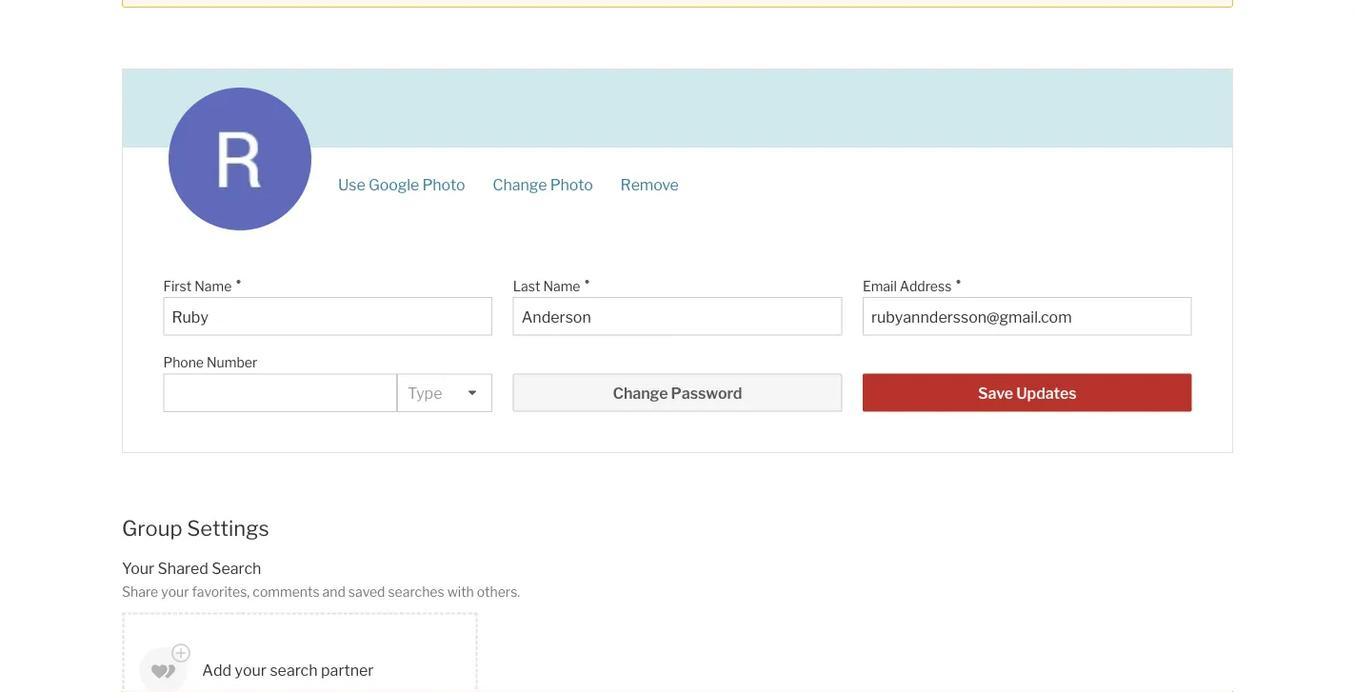Task type: describe. For each thing, give the bounding box(es) containing it.
1 photo from the left
[[422, 176, 465, 194]]

type
[[408, 385, 443, 403]]

change password
[[613, 385, 743, 403]]

first name
[[163, 278, 232, 295]]

phone
[[163, 355, 204, 371]]

use
[[338, 176, 365, 194]]

with
[[447, 585, 474, 601]]

name for last name
[[543, 278, 581, 295]]

your
[[122, 560, 154, 578]]

your shared search share your favorites, comments and saved searches with others.
[[122, 560, 520, 601]]

email
[[863, 278, 897, 295]]

number
[[207, 355, 258, 371]]

email address
[[863, 278, 952, 295]]

phone number
[[163, 355, 258, 371]]

Last Name text field
[[522, 308, 834, 327]]

last name. required field. element
[[513, 269, 833, 298]]

name for first name
[[195, 278, 232, 295]]

address
[[900, 278, 952, 295]]

last
[[513, 278, 541, 295]]

phone number element
[[163, 346, 388, 374]]

your inside your shared search share your favorites, comments and saved searches with others.
[[161, 585, 189, 601]]

saved
[[349, 585, 385, 601]]

change for change photo
[[493, 176, 547, 194]]

partner
[[321, 662, 374, 681]]

use google photo
[[338, 176, 465, 194]]

remove button
[[620, 176, 680, 194]]

group settings
[[122, 516, 269, 542]]



Task type: vqa. For each thing, say whether or not it's contained in the screenshot.
Email Address TEXT FIELD
no



Task type: locate. For each thing, give the bounding box(es) containing it.
group
[[122, 516, 182, 542]]

change photo button
[[492, 176, 594, 194]]

2 photo from the left
[[550, 176, 593, 194]]

photo
[[422, 176, 465, 194], [550, 176, 593, 194]]

0 horizontal spatial photo
[[422, 176, 465, 194]]

2 name from the left
[[543, 278, 581, 295]]

0 vertical spatial change
[[493, 176, 547, 194]]

use google photo button
[[337, 176, 466, 194]]

remove
[[621, 176, 679, 194]]

searches
[[388, 585, 445, 601]]

others.
[[477, 585, 520, 601]]

name right first
[[195, 278, 232, 295]]

email address. required field. element
[[863, 269, 1183, 298]]

0 vertical spatial your
[[161, 585, 189, 601]]

share
[[122, 585, 158, 601]]

your down shared
[[161, 585, 189, 601]]

1 vertical spatial change
[[613, 385, 668, 403]]

favorites,
[[192, 585, 250, 601]]

settings
[[187, 516, 269, 542]]

1 horizontal spatial your
[[235, 662, 267, 681]]

change inside button
[[613, 385, 668, 403]]

0 horizontal spatial your
[[161, 585, 189, 601]]

change for change password
[[613, 385, 668, 403]]

1 vertical spatial your
[[235, 662, 267, 681]]

change password button
[[513, 374, 842, 412]]

1 name from the left
[[195, 278, 232, 295]]

password
[[671, 385, 743, 403]]

change photo
[[493, 176, 593, 194]]

save updates button
[[863, 374, 1192, 412]]

search
[[270, 662, 318, 681]]

and
[[323, 585, 346, 601]]

change
[[493, 176, 547, 194], [613, 385, 668, 403]]

Email Address email field
[[872, 308, 1184, 327]]

add your search partner
[[202, 662, 374, 681]]

your right add
[[235, 662, 267, 681]]

1 horizontal spatial name
[[543, 278, 581, 295]]

updates
[[1017, 385, 1077, 403]]

name
[[195, 278, 232, 295], [543, 278, 581, 295]]

first name. required field. element
[[163, 269, 483, 298]]

last name
[[513, 278, 581, 295]]

photo right 'google'
[[422, 176, 465, 194]]

photo left remove
[[550, 176, 593, 194]]

google
[[369, 176, 419, 194]]

0 horizontal spatial name
[[195, 278, 232, 295]]

shared
[[158, 560, 208, 578]]

add
[[202, 662, 232, 681]]

your
[[161, 585, 189, 601], [235, 662, 267, 681]]

search
[[212, 560, 261, 578]]

save updates
[[978, 385, 1077, 403]]

comments
[[253, 585, 320, 601]]

save
[[978, 385, 1014, 403]]

1 horizontal spatial change
[[613, 385, 668, 403]]

1 horizontal spatial photo
[[550, 176, 593, 194]]

first
[[163, 278, 192, 295]]

name right last
[[543, 278, 581, 295]]

First Name text field
[[172, 308, 484, 327]]

section
[[122, 0, 1234, 8]]

0 horizontal spatial change
[[493, 176, 547, 194]]



